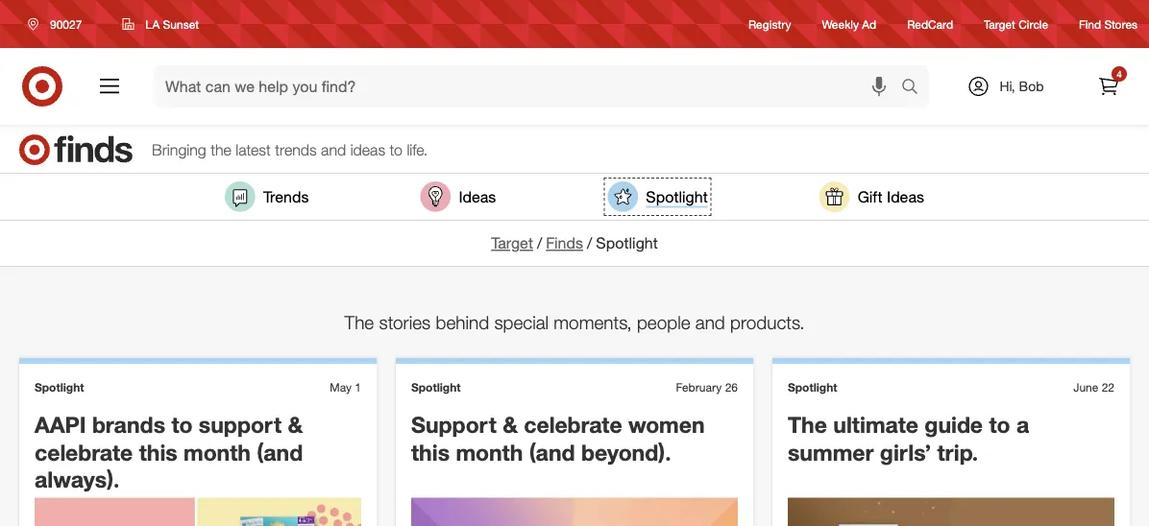 Task type: locate. For each thing, give the bounding box(es) containing it.
2 this from the left
[[411, 439, 450, 466]]

90027 button
[[15, 7, 102, 41]]

search
[[893, 79, 939, 98]]

gift ideas link
[[819, 182, 925, 212]]

trends and ideas to life.
[[275, 140, 428, 159]]

moments,
[[554, 311, 632, 333]]

support & celebrate women this month (and beyond).
[[411, 411, 705, 466]]

search button
[[893, 65, 939, 111]]

february
[[676, 381, 722, 395]]

a
[[1017, 411, 1029, 438]]

support
[[411, 411, 497, 438]]

0 horizontal spatial (and
[[257, 439, 303, 466]]

this down brands
[[139, 439, 177, 466]]

ideas up target 'link'
[[459, 187, 496, 206]]

sunset
[[163, 17, 199, 31]]

1 & from the left
[[288, 411, 303, 438]]

to inside aapi brands to support & celebrate this month  (and always).
[[171, 411, 193, 438]]

0 horizontal spatial to
[[171, 411, 193, 438]]

1 horizontal spatial month
[[456, 439, 523, 466]]

find stores
[[1079, 17, 1138, 31]]

0 horizontal spatial &
[[288, 411, 303, 438]]

0 horizontal spatial /
[[537, 234, 542, 253]]

(and up support & celebrate women this month (and beyond). image
[[529, 439, 575, 466]]

hi, bob
[[1000, 78, 1044, 95]]

bob
[[1019, 78, 1044, 95]]

weekly ad
[[822, 17, 877, 31]]

1 (and from the left
[[257, 439, 303, 466]]

1 vertical spatial target
[[491, 234, 533, 253]]

summer
[[788, 439, 874, 466]]

0 horizontal spatial month
[[184, 439, 251, 466]]

the for the ultimate guide  to a summer girls' trip.
[[788, 411, 827, 438]]

people
[[637, 311, 691, 333]]

1 horizontal spatial this
[[411, 439, 450, 466]]

/ right finds
[[587, 234, 592, 253]]

always).
[[35, 467, 120, 494]]

target left the finds link
[[491, 234, 533, 253]]

la sunset
[[145, 17, 199, 31]]

june 22
[[1074, 381, 1115, 395]]

2 month from the left
[[456, 439, 523, 466]]

ad
[[862, 17, 877, 31]]

& right support
[[288, 411, 303, 438]]

the stories behind special moments, people and products.
[[345, 311, 805, 333]]

may
[[330, 381, 352, 395]]

the inside the ultimate guide  to a summer girls' trip.
[[788, 411, 827, 438]]

to left life.
[[390, 140, 403, 159]]

aapi
[[35, 411, 86, 438]]

2 & from the left
[[503, 411, 518, 438]]

weekly ad link
[[822, 16, 877, 32]]

0 horizontal spatial target
[[491, 234, 533, 253]]

1 horizontal spatial &
[[503, 411, 518, 438]]

1 horizontal spatial celebrate
[[524, 411, 622, 438]]

ideas link
[[420, 182, 496, 212]]

aapi brands to support & celebrate this month  (and always).
[[35, 411, 303, 494]]

1 horizontal spatial the
[[788, 411, 827, 438]]

the left "stories"
[[345, 311, 374, 333]]

to left a
[[989, 411, 1011, 438]]

1 ideas from the left
[[459, 187, 496, 206]]

4 link
[[1088, 65, 1130, 108]]

1 vertical spatial and
[[696, 311, 725, 333]]

1 horizontal spatial target
[[984, 17, 1016, 31]]

month down support at the left bottom
[[456, 439, 523, 466]]

2 (and from the left
[[529, 439, 575, 466]]

&
[[288, 411, 303, 438], [503, 411, 518, 438]]

1 horizontal spatial /
[[587, 234, 592, 253]]

month
[[184, 439, 251, 466], [456, 439, 523, 466]]

redcard
[[907, 17, 953, 31]]

2 ideas from the left
[[887, 187, 925, 206]]

to for trends and ideas to life.
[[390, 140, 403, 159]]

and
[[321, 140, 346, 159], [696, 311, 725, 333]]

0 horizontal spatial ideas
[[459, 187, 496, 206]]

to inside the ultimate guide  to a summer girls' trip.
[[989, 411, 1011, 438]]

circle
[[1019, 17, 1049, 31]]

registry
[[749, 17, 791, 31]]

1 horizontal spatial to
[[390, 140, 403, 159]]

ideas
[[350, 140, 385, 159]]

trip.
[[937, 439, 979, 466]]

guide
[[925, 411, 983, 438]]

june
[[1074, 381, 1099, 395]]

celebrate inside support & celebrate women this month (and beyond).
[[524, 411, 622, 438]]

& right support at the left bottom
[[503, 411, 518, 438]]

1 this from the left
[[139, 439, 177, 466]]

target left circle
[[984, 17, 1016, 31]]

celebrate
[[524, 411, 622, 438], [35, 439, 133, 466]]

the for the stories behind special moments, people and products.
[[345, 311, 374, 333]]

(and down support
[[257, 439, 303, 466]]

bringing the latest
[[152, 140, 271, 159]]

the up summer
[[788, 411, 827, 438]]

26
[[725, 381, 738, 395]]

2 horizontal spatial to
[[989, 411, 1011, 438]]

spotlight for the ultimate guide  to a summer girls' trip.
[[788, 381, 838, 395]]

aapi brands to support & celebrate this month 
(and always). image
[[35, 498, 361, 527]]

1 horizontal spatial and
[[696, 311, 725, 333]]

0 horizontal spatial this
[[139, 439, 177, 466]]

(and
[[257, 439, 303, 466], [529, 439, 575, 466]]

22
[[1102, 381, 1115, 395]]

1 month from the left
[[184, 439, 251, 466]]

the
[[345, 311, 374, 333], [788, 411, 827, 438]]

1 horizontal spatial ideas
[[887, 187, 925, 206]]

(and inside support & celebrate women this month (and beyond).
[[529, 439, 575, 466]]

1 vertical spatial the
[[788, 411, 827, 438]]

la
[[145, 17, 160, 31]]

/
[[537, 234, 542, 253], [587, 234, 592, 253]]

month down support
[[184, 439, 251, 466]]

to
[[390, 140, 403, 159], [171, 411, 193, 438], [989, 411, 1011, 438]]

and right people
[[696, 311, 725, 333]]

target link
[[491, 234, 533, 253]]

target
[[984, 17, 1016, 31], [491, 234, 533, 253]]

4
[[1117, 68, 1122, 80]]

finds link
[[546, 234, 583, 253]]

find stores link
[[1079, 16, 1138, 32]]

ideas
[[459, 187, 496, 206], [887, 187, 925, 206]]

/ left finds
[[537, 234, 542, 253]]

ideas right gift
[[887, 187, 925, 206]]

latest
[[236, 140, 271, 159]]

1 / from the left
[[537, 234, 542, 253]]

this down support at the left bottom
[[411, 439, 450, 466]]

0 vertical spatial and
[[321, 140, 346, 159]]

0 vertical spatial target
[[984, 17, 1016, 31]]

celebrate up always).
[[35, 439, 133, 466]]

trends link
[[225, 182, 309, 212]]

0 horizontal spatial the
[[345, 311, 374, 333]]

spotlight
[[646, 187, 708, 206], [596, 234, 658, 253], [35, 381, 84, 395], [411, 381, 461, 395], [788, 381, 838, 395]]

gift
[[858, 187, 883, 206]]

0 vertical spatial the
[[345, 311, 374, 333]]

this
[[139, 439, 177, 466], [411, 439, 450, 466]]

celebrate up beyond).
[[524, 411, 622, 438]]

to right brands
[[171, 411, 193, 438]]

0 horizontal spatial celebrate
[[35, 439, 133, 466]]

1 horizontal spatial (and
[[529, 439, 575, 466]]

spotlight link
[[608, 182, 708, 212]]

behind
[[436, 311, 489, 333]]

and left the ideas
[[321, 140, 346, 159]]

the ultimate guide  to a summer girls' trip. image
[[788, 498, 1115, 527]]



Task type: vqa. For each thing, say whether or not it's contained in the screenshot.


Task type: describe. For each thing, give the bounding box(es) containing it.
trends
[[263, 187, 309, 206]]

hi,
[[1000, 78, 1016, 95]]

target circle link
[[984, 16, 1049, 32]]

support
[[199, 411, 282, 438]]

this inside support & celebrate women this month (and beyond).
[[411, 439, 450, 466]]

to for the ultimate guide  to a summer girls' trip.
[[989, 411, 1011, 438]]

month inside support & celebrate women this month (and beyond).
[[456, 439, 523, 466]]

What can we help you find? suggestions appear below search field
[[154, 65, 906, 108]]

stores
[[1105, 17, 1138, 31]]

special
[[494, 311, 549, 333]]

target finds image
[[19, 135, 133, 165]]

brands
[[92, 411, 165, 438]]

women
[[628, 411, 705, 438]]

la sunset button
[[110, 7, 211, 41]]

trends
[[275, 140, 317, 159]]

registry link
[[749, 16, 791, 32]]

month inside aapi brands to support & celebrate this month  (and always).
[[184, 439, 251, 466]]

target for target circle
[[984, 17, 1016, 31]]

& inside support & celebrate women this month (and beyond).
[[503, 411, 518, 438]]

& inside aapi brands to support & celebrate this month  (and always).
[[288, 411, 303, 438]]

0 horizontal spatial and
[[321, 140, 346, 159]]

ultimate
[[833, 411, 919, 438]]

the
[[211, 140, 231, 159]]

bringing
[[152, 140, 206, 159]]

life.
[[407, 140, 428, 159]]

redcard link
[[907, 16, 953, 32]]

1
[[355, 381, 361, 395]]

girls'
[[880, 439, 931, 466]]

stories
[[379, 311, 431, 333]]

target for target / finds / spotlight
[[491, 234, 533, 253]]

february 26
[[676, 381, 738, 395]]

(and inside aapi brands to support & celebrate this month  (and always).
[[257, 439, 303, 466]]

products.
[[730, 311, 805, 333]]

the ultimate guide  to a summer girls' trip.
[[788, 411, 1029, 466]]

beyond).
[[581, 439, 671, 466]]

celebrate inside aapi brands to support & celebrate this month  (and always).
[[35, 439, 133, 466]]

spotlight for aapi brands to support & celebrate this month  (and always).
[[35, 381, 84, 395]]

gift ideas
[[858, 187, 925, 206]]

target / finds / spotlight
[[491, 234, 658, 253]]

find
[[1079, 17, 1101, 31]]

90027
[[50, 17, 82, 31]]

may 1
[[330, 381, 361, 395]]

support & celebrate women this month (and beyond). image
[[411, 498, 738, 527]]

2 / from the left
[[587, 234, 592, 253]]

weekly
[[822, 17, 859, 31]]

finds
[[546, 234, 583, 253]]

this inside aapi brands to support & celebrate this month  (and always).
[[139, 439, 177, 466]]

spotlight for support & celebrate women this month (and beyond).
[[411, 381, 461, 395]]

target circle
[[984, 17, 1049, 31]]



